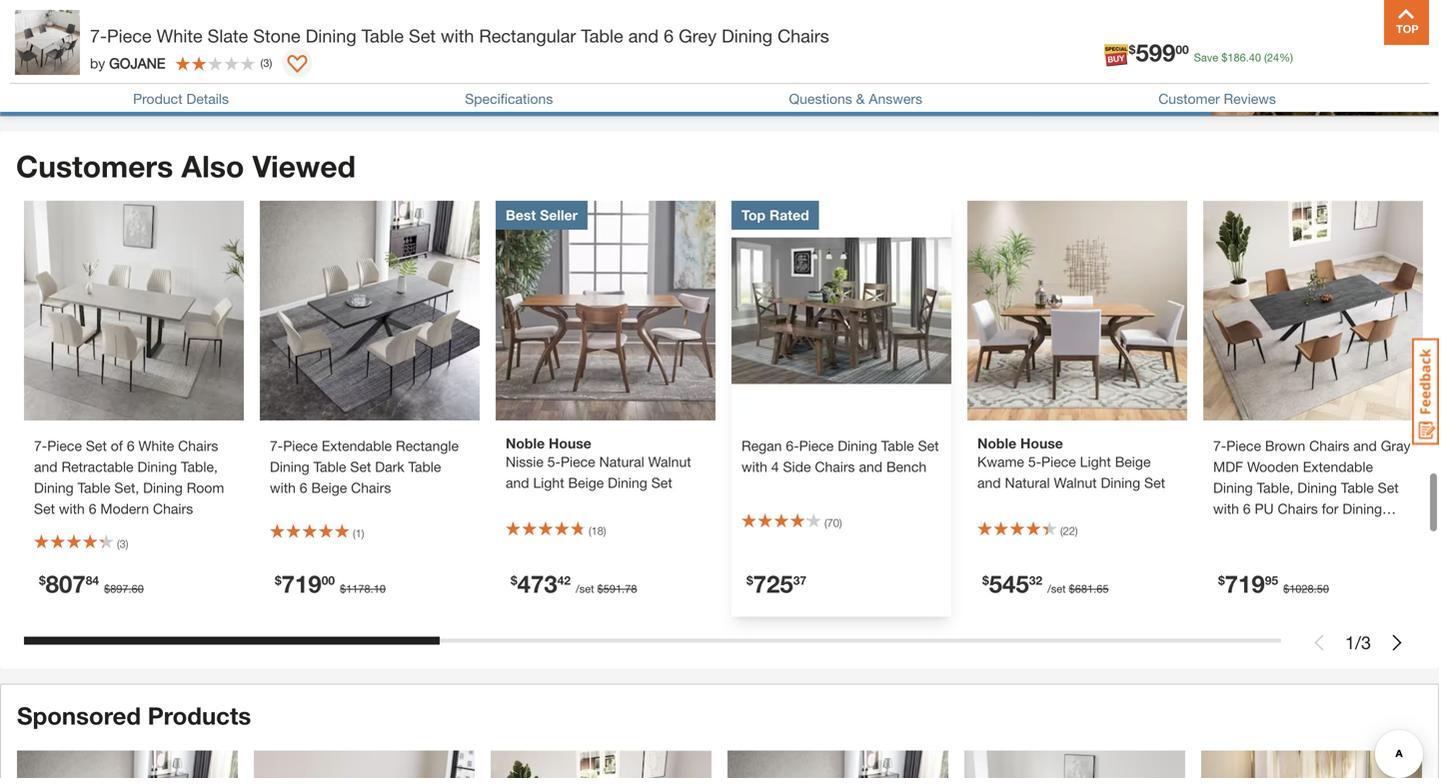 Task type: locate. For each thing, give the bounding box(es) containing it.
0 horizontal spatial 7-piece extendable rectangle dining table set dark table with 6 beige chairs image
[[260, 201, 480, 421]]

95
[[1265, 573, 1278, 587]]

1 vertical spatial natural
[[1005, 475, 1050, 491]]

719 left 1178
[[282, 569, 322, 598]]

bench
[[886, 459, 927, 475]]

customer reviews
[[1158, 91, 1276, 107]]

click to redirect to view my cart page image
[[1377, 24, 1401, 48]]

specifications button
[[465, 91, 553, 107], [465, 91, 553, 107]]

piece inside "noble house nissie 5-piece natural walnut and light beige dining set"
[[561, 454, 595, 470]]

table, inside 7-piece brown chairs and gray mdf wooden extendable dining table, dining table set with 6 pu chairs for dining room
[[1257, 480, 1294, 496]]

chairs left for
[[1278, 501, 1318, 517]]

house for 545
[[1020, 435, 1063, 452]]

1 horizontal spatial ( 3 )
[[260, 56, 272, 69]]

1 horizontal spatial room
[[1213, 522, 1251, 538]]

90255 button
[[292, 38, 361, 58]]

nissie
[[506, 454, 544, 470]]

32
[[1029, 573, 1042, 587]]

$ 807 84 $ 897 . 60
[[39, 569, 144, 598]]

sponsored
[[17, 701, 141, 730]]

0 vertical spatial table,
[[181, 459, 218, 475]]

table,
[[181, 459, 218, 475], [1257, 480, 1294, 496]]

$ 473 42 /set $ 591 . 78
[[511, 569, 637, 598]]

1 house from the left
[[549, 435, 591, 452]]

room down mdf
[[1213, 522, 1251, 538]]

65
[[1097, 582, 1109, 595]]

and left retractable
[[34, 459, 58, 475]]

natural inside noble house kwame 5-piece light beige and natural walnut dining set
[[1005, 475, 1050, 491]]

6 inside 7-piece brown chairs and gray mdf wooden extendable dining table, dining table set with 6 pu chairs for dining room
[[1243, 501, 1251, 517]]

$ left 37
[[747, 573, 753, 587]]

0 vertical spatial 1
[[355, 527, 362, 540]]

$ inside $ 599 00
[[1129, 43, 1136, 57]]

1 vertical spatial 7-piece extendable rectangle dining table set dark table with 6 beige chairs image
[[728, 751, 948, 779]]

1 vertical spatial room
[[1213, 522, 1251, 538]]

and left gray at right
[[1353, 438, 1377, 454]]

1 horizontal spatial 00
[[1176, 43, 1189, 57]]

top
[[742, 207, 766, 223]]

with inside 7-piece set of 6 white chairs and retractable dining table, dining table set, dining room set with 6 modern chairs
[[59, 501, 85, 517]]

1 horizontal spatial beige
[[568, 475, 604, 491]]

0 vertical spatial room
[[187, 480, 224, 496]]

1 vertical spatial 00
[[322, 573, 335, 587]]

/set
[[576, 582, 594, 595], [1047, 582, 1066, 595]]

noble up nissie
[[506, 435, 545, 452]]

walnut left "regan"
[[648, 454, 691, 470]]

of
[[111, 438, 123, 454]]

0 vertical spatial 7-piece brown chairs and gray mdf wooden extendable dining table, dining table set with 6 pu chairs for dining room image
[[1203, 201, 1423, 421]]

1 vertical spatial walnut
[[1054, 475, 1097, 491]]

light inside noble house kwame 5-piece light beige and natural walnut dining set
[[1080, 454, 1111, 470]]

1 vertical spatial table,
[[1257, 480, 1294, 496]]

) for 473
[[604, 525, 606, 538]]

00 for 719
[[322, 573, 335, 587]]

0 horizontal spatial /set
[[576, 582, 594, 595]]

473
[[517, 569, 557, 598]]

extendable up dark
[[322, 438, 392, 454]]

0 horizontal spatial 719
[[282, 569, 322, 598]]

0 horizontal spatial light
[[533, 475, 564, 491]]

natural up 18
[[599, 454, 644, 470]]

chairs down dark
[[351, 480, 391, 496]]

noble up kwame
[[977, 435, 1017, 452]]

0 horizontal spatial walnut
[[648, 454, 691, 470]]

5- inside noble house kwame 5-piece light beige and natural walnut dining set
[[1028, 454, 1041, 470]]

huntington park
[[128, 38, 244, 57]]

$ left 1178
[[275, 573, 282, 587]]

( down "modern"
[[117, 538, 120, 550]]

regan 6-piece dining table set with 4 side chairs and bench
[[742, 438, 939, 475]]

1 horizontal spatial 719
[[1225, 569, 1265, 598]]

rectangular
[[479, 25, 576, 46]]

house inside noble house kwame 5-piece light beige and natural walnut dining set
[[1020, 435, 1063, 452]]

( 3 ) down stone
[[260, 56, 272, 69]]

) down "modern"
[[126, 538, 128, 550]]

1
[[355, 527, 362, 540], [1345, 632, 1355, 653]]

services
[[1104, 52, 1165, 71]]

white inside 7-piece set of 6 white chairs and retractable dining table, dining table set, dining room set with 6 modern chairs
[[138, 438, 174, 454]]

reviews
[[1224, 91, 1276, 107]]

00 left 1178
[[322, 573, 335, 587]]

set inside 7-piece extendable rectangle dining table set dark table with 6 beige chairs
[[350, 459, 371, 475]]

0 vertical spatial natural
[[599, 454, 644, 470]]

7-piece brown chairs and gray mdf wooden extendable dining table, dining table set with 6 pu chairs for dining room
[[1213, 438, 1411, 538]]

natural down kwame
[[1005, 475, 1050, 491]]

7- inside 7-piece extendable rectangle dining table set dark table with 6 beige chairs
[[270, 438, 283, 454]]

walnut inside "noble house nissie 5-piece natural walnut and light beige dining set"
[[648, 454, 691, 470]]

0 horizontal spatial house
[[549, 435, 591, 452]]

) down regan 6-piece dining table set with 4 side chairs and bench link
[[839, 517, 842, 530]]

$ 599 00
[[1129, 38, 1189, 66]]

3 down "modern"
[[120, 538, 126, 550]]

customer reviews button
[[1158, 91, 1276, 107], [1158, 91, 1276, 107]]

noble
[[506, 435, 545, 452], [977, 435, 1017, 452]]

product details
[[133, 91, 229, 107]]

with inside 7-piece extendable rectangle dining table set dark table with 6 beige chairs
[[270, 480, 296, 496]]

0 vertical spatial 00
[[1176, 43, 1189, 57]]

1 vertical spatial 7-piece brown chairs and gray mdf wooden extendable dining table, dining table set with 6 pu chairs for dining room image
[[491, 751, 712, 779]]

1 horizontal spatial table,
[[1257, 480, 1294, 496]]

1 horizontal spatial 7-piece brown chairs and gray mdf wooden extendable dining table, dining table set with 6 pu chairs for dining room image
[[1203, 201, 1423, 421]]

.
[[1246, 51, 1249, 64], [128, 582, 132, 595], [370, 582, 373, 595], [622, 582, 625, 595], [1093, 582, 1097, 595], [1314, 582, 1317, 595]]

gojane
[[109, 55, 165, 71]]

dining inside "noble house nissie 5-piece natural walnut and light beige dining set"
[[608, 475, 647, 491]]

1 horizontal spatial 1
[[1345, 632, 1355, 653]]

answers
[[869, 91, 922, 107]]

1 vertical spatial extendable
[[1303, 459, 1373, 475]]

1 horizontal spatial light
[[1080, 454, 1111, 470]]

7-piece brown chairs and gray mdf wooden extendable dining table, dining table set with 6 pu chairs for dining room image
[[1203, 201, 1423, 421], [491, 751, 712, 779]]

noble for 545
[[977, 435, 1017, 452]]

regan
[[742, 438, 782, 454]]

2 719 from the left
[[1225, 569, 1265, 598]]

00 inside $ 599 00
[[1176, 43, 1189, 57]]

walnut up ( 22 )
[[1054, 475, 1097, 491]]

beige up $ 719 00 $ 1178 . 10
[[311, 480, 347, 496]]

set,
[[114, 480, 139, 496]]

$ left save
[[1129, 43, 1136, 57]]

house up 18
[[549, 435, 591, 452]]

0 horizontal spatial ( 3 )
[[117, 538, 128, 550]]

and down nissie
[[506, 475, 529, 491]]

house for 473
[[549, 435, 591, 452]]

and left bench
[[859, 459, 883, 475]]

1 up 1178
[[355, 527, 362, 540]]

0 horizontal spatial natural
[[599, 454, 644, 470]]

. inside $ 473 42 /set $ 591 . 78
[[622, 582, 625, 595]]

with inside 7-piece brown chairs and gray mdf wooden extendable dining table, dining table set with 6 pu chairs for dining room
[[1213, 501, 1239, 517]]

table
[[361, 25, 404, 46], [581, 25, 623, 46], [881, 438, 914, 454], [313, 459, 346, 475], [408, 459, 441, 475], [78, 480, 110, 496], [1341, 480, 1374, 496]]

side
[[783, 459, 811, 475]]

3 left next slide icon
[[1361, 632, 1371, 653]]

. inside $ 807 84 $ 897 . 60
[[128, 582, 132, 595]]

stone
[[253, 25, 301, 46]]

chairs right side in the right bottom of the page
[[815, 459, 855, 475]]

719 left 1028
[[1225, 569, 1265, 598]]

this is the first slide image
[[1311, 635, 1327, 651]]

1 vertical spatial 3
[[120, 538, 126, 550]]

retractable
[[61, 459, 133, 475]]

1 vertical spatial light
[[533, 475, 564, 491]]

719
[[282, 569, 322, 598], [1225, 569, 1265, 598]]

chairs right "modern"
[[153, 501, 193, 517]]

$ left 10
[[340, 582, 346, 595]]

set
[[409, 25, 436, 46], [86, 438, 107, 454], [918, 438, 939, 454], [350, 459, 371, 475], [651, 475, 672, 491], [1144, 475, 1165, 491], [1378, 480, 1399, 496], [34, 501, 55, 517]]

( 22 )
[[1060, 525, 1078, 538]]

piece inside 7-piece extendable rectangle dining table set dark table with 6 beige chairs
[[283, 438, 318, 454]]

$ right save
[[1221, 51, 1228, 64]]

6 up $ 719 00 $ 1178 . 10
[[300, 480, 307, 496]]

table, inside 7-piece set of 6 white chairs and retractable dining table, dining table set, dining room set with 6 modern chairs
[[181, 459, 218, 475]]

5- for 545
[[1028, 454, 1041, 470]]

dining
[[306, 25, 356, 46], [722, 25, 773, 46], [838, 438, 877, 454], [137, 459, 177, 475], [270, 459, 309, 475], [608, 475, 647, 491], [1101, 475, 1140, 491], [34, 480, 74, 496], [143, 480, 183, 496], [1213, 480, 1253, 496], [1297, 480, 1337, 496], [1343, 501, 1382, 517]]

) up 1178
[[362, 527, 364, 540]]

chairs right of
[[178, 438, 218, 454]]

/set right 32
[[1047, 582, 1066, 595]]

5-
[[547, 454, 561, 470], [1028, 454, 1041, 470]]

1 horizontal spatial extendable
[[1303, 459, 1373, 475]]

7-piece extendable rectangle dining table set wooden table with 6 beige chairs image
[[17, 751, 238, 779]]

1 horizontal spatial noble
[[977, 435, 1017, 452]]

0 vertical spatial light
[[1080, 454, 1111, 470]]

7- for 7-piece brown chairs and gray mdf wooden extendable dining table, dining table set with 6 pu chairs for dining room
[[1213, 438, 1226, 454]]

table inside 7-piece set of 6 white chairs and retractable dining table, dining table set, dining room set with 6 modern chairs
[[78, 480, 110, 496]]

00 inside $ 719 00 $ 1178 . 10
[[322, 573, 335, 587]]

0 horizontal spatial 5-
[[547, 454, 561, 470]]

37
[[793, 573, 807, 587]]

chairs
[[778, 25, 829, 46], [178, 438, 218, 454], [1309, 438, 1350, 454], [815, 459, 855, 475], [351, 480, 391, 496], [153, 501, 193, 517], [1278, 501, 1318, 517]]

1 horizontal spatial /set
[[1047, 582, 1066, 595]]

7- inside 7-piece brown chairs and gray mdf wooden extendable dining table, dining table set with 6 pu chairs for dining room
[[1213, 438, 1226, 454]]

3
[[263, 56, 269, 69], [120, 538, 126, 550], [1361, 632, 1371, 653]]

7-piece white slate stone dining table set with rectangular table and 6 beige dining chairs image
[[254, 751, 475, 779]]

room right set,
[[187, 480, 224, 496]]

) for 807
[[126, 538, 128, 550]]

/set inside $ 545 32 /set $ 681 . 65
[[1047, 582, 1066, 595]]

and left grey on the left
[[628, 25, 659, 46]]

table inside regan 6-piece dining table set with 4 side chairs and bench
[[881, 438, 914, 454]]

2 horizontal spatial beige
[[1115, 454, 1151, 470]]

white right of
[[138, 438, 174, 454]]

beige up 18
[[568, 475, 604, 491]]

walnut inside noble house kwame 5-piece light beige and natural walnut dining set
[[1054, 475, 1097, 491]]

7-piece set of 6 white chairs and retractable dining table, dining table set, dining room set with 6 modern chairs image
[[24, 201, 244, 421]]

6-
[[786, 438, 799, 454]]

7-
[[90, 25, 107, 46], [34, 438, 47, 454], [270, 438, 283, 454], [1213, 438, 1226, 454]]

7-piece extendable rectangle dining table set dark table with 6 beige chairs image
[[260, 201, 480, 421], [728, 751, 948, 779]]

noble inside "noble house nissie 5-piece natural walnut and light beige dining set"
[[506, 435, 545, 452]]

42
[[557, 573, 571, 587]]

0 horizontal spatial 1
[[355, 527, 362, 540]]

) left display image
[[269, 56, 272, 69]]

and
[[628, 25, 659, 46], [1353, 438, 1377, 454], [34, 459, 58, 475], [859, 459, 883, 475], [506, 475, 529, 491], [977, 475, 1001, 491]]

1178
[[346, 582, 370, 595]]

kwame 5-piece light beige and natural walnut dining set image
[[967, 201, 1187, 421]]

best
[[506, 207, 536, 223]]

display image
[[287, 55, 307, 75]]

2 house from the left
[[1020, 435, 1063, 452]]

1 horizontal spatial 5-
[[1028, 454, 1041, 470]]

0 vertical spatial 3
[[263, 56, 269, 69]]

1 horizontal spatial walnut
[[1054, 475, 1097, 491]]

0 vertical spatial walnut
[[648, 454, 691, 470]]

extendable inside 7-piece brown chairs and gray mdf wooden extendable dining table, dining table set with 6 pu chairs for dining room
[[1303, 459, 1373, 475]]

5- right nissie
[[547, 454, 561, 470]]

and inside noble house kwame 5-piece light beige and natural walnut dining set
[[977, 475, 1001, 491]]

huntington
[[128, 38, 207, 57]]

and inside 7-piece set of 6 white chairs and retractable dining table, dining table set, dining room set with 6 modern chairs
[[34, 459, 58, 475]]

24
[[1267, 51, 1279, 64]]

natural
[[599, 454, 644, 470], [1005, 475, 1050, 491]]

5- right kwame
[[1028, 454, 1041, 470]]

by
[[90, 55, 105, 71]]

2 5- from the left
[[1028, 454, 1041, 470]]

/set inside $ 473 42 /set $ 591 . 78
[[576, 582, 594, 595]]

set inside 7-piece brown chairs and gray mdf wooden extendable dining table, dining table set with 6 pu chairs for dining room
[[1378, 480, 1399, 496]]

0 horizontal spatial room
[[187, 480, 224, 496]]

2 noble from the left
[[977, 435, 1017, 452]]

and inside "noble house nissie 5-piece natural walnut and light beige dining set"
[[506, 475, 529, 491]]

light down nissie
[[533, 475, 564, 491]]

$ left 65
[[1069, 582, 1075, 595]]

beige left mdf
[[1115, 454, 1151, 470]]

18
[[591, 525, 604, 538]]

0 vertical spatial 7-piece extendable rectangle dining table set dark table with 6 beige chairs image
[[260, 201, 480, 421]]

) up 591
[[604, 525, 606, 538]]

customers
[[16, 148, 173, 184]]

) up 681
[[1075, 525, 1078, 538]]

0 horizontal spatial 7-piece brown chairs and gray mdf wooden extendable dining table, dining table set with 6 pu chairs for dining room image
[[491, 751, 712, 779]]

dining inside 7-piece extendable rectangle dining table set dark table with 6 beige chairs
[[270, 459, 309, 475]]

0 horizontal spatial table,
[[181, 459, 218, 475]]

extendable
[[322, 438, 392, 454], [1303, 459, 1373, 475]]

)
[[269, 56, 272, 69], [839, 517, 842, 530], [604, 525, 606, 538], [1075, 525, 1078, 538], [362, 527, 364, 540], [126, 538, 128, 550]]

noble inside noble house kwame 5-piece light beige and natural walnut dining set
[[977, 435, 1017, 452]]

1 horizontal spatial natural
[[1005, 475, 1050, 491]]

product details button
[[133, 91, 229, 107], [133, 91, 229, 107]]

set inside regan 6-piece dining table set with 4 side chairs and bench
[[918, 438, 939, 454]]

0 horizontal spatial noble
[[506, 435, 545, 452]]

( 70 )
[[824, 517, 842, 530]]

wooden
[[1247, 459, 1299, 475]]

by gojane
[[90, 55, 165, 71]]

0 horizontal spatial beige
[[311, 480, 347, 496]]

1 719 from the left
[[282, 569, 322, 598]]

6
[[664, 25, 674, 46], [127, 438, 135, 454], [300, 480, 307, 496], [89, 501, 96, 517], [1243, 501, 1251, 517]]

2 horizontal spatial 3
[[1361, 632, 1371, 653]]

and down kwame
[[977, 475, 1001, 491]]

1 /set from the left
[[576, 582, 594, 595]]

/set right 42
[[576, 582, 594, 595]]

( 3 ) down "modern"
[[117, 538, 128, 550]]

$ inside $ 725 37
[[747, 573, 753, 587]]

7- inside 7-piece set of 6 white chairs and retractable dining table, dining table set, dining room set with 6 modern chairs
[[34, 438, 47, 454]]

897
[[110, 582, 128, 595]]

white left slate
[[157, 25, 203, 46]]

piece inside 7-piece set of 6 white chairs and retractable dining table, dining table set, dining room set with 6 modern chairs
[[47, 438, 82, 454]]

1 noble from the left
[[506, 435, 545, 452]]

chairs inside regan 6-piece dining table set with 4 side chairs and bench
[[815, 459, 855, 475]]

0 vertical spatial extendable
[[322, 438, 392, 454]]

1 right this is the first slide icon
[[1345, 632, 1355, 653]]

/set for 473
[[576, 582, 594, 595]]

extendable inside 7-piece extendable rectangle dining table set dark table with 6 beige chairs
[[322, 438, 392, 454]]

extendable up for
[[1303, 459, 1373, 475]]

house up kwame
[[1020, 435, 1063, 452]]

6 left the pu
[[1243, 501, 1251, 517]]

0 horizontal spatial extendable
[[322, 438, 392, 454]]

7- for 7-piece extendable rectangle dining table set dark table with 6 beige chairs
[[270, 438, 283, 454]]

1 horizontal spatial house
[[1020, 435, 1063, 452]]

7-piece set of 6 black chairs and retractable dining table, dining table set, dining room set with 6 modern chairs image
[[964, 751, 1185, 779]]

with inside regan 6-piece dining table set with 4 side chairs and bench
[[742, 459, 767, 475]]

10pm
[[225, 38, 268, 57]]

1 vertical spatial 1
[[1345, 632, 1355, 653]]

( up $ 473 42 /set $ 591 . 78 at the bottom left of page
[[589, 525, 591, 538]]

1 5- from the left
[[547, 454, 561, 470]]

customer
[[1158, 91, 1220, 107]]

light right kwame
[[1080, 454, 1111, 470]]

00 left save
[[1176, 43, 1189, 57]]

the home depot logo image
[[16, 16, 80, 80]]

(
[[1264, 51, 1267, 64], [260, 56, 263, 69], [824, 517, 827, 530], [589, 525, 591, 538], [1060, 525, 1063, 538], [353, 527, 355, 540], [117, 538, 120, 550]]

0 horizontal spatial 00
[[322, 573, 335, 587]]

specifications
[[465, 91, 553, 107]]

0 vertical spatial white
[[157, 25, 203, 46]]

natural inside "noble house nissie 5-piece natural walnut and light beige dining set"
[[599, 454, 644, 470]]

1 vertical spatial white
[[138, 438, 174, 454]]

0 horizontal spatial 3
[[120, 538, 126, 550]]

house inside "noble house nissie 5-piece natural walnut and light beige dining set"
[[549, 435, 591, 452]]

house
[[549, 435, 591, 452], [1020, 435, 1063, 452]]

2 /set from the left
[[1047, 582, 1066, 595]]

5- inside "noble house nissie 5-piece natural walnut and light beige dining set"
[[547, 454, 561, 470]]

( up $ 719 00 $ 1178 . 10
[[353, 527, 355, 540]]

3 down stone
[[263, 56, 269, 69]]

top rated
[[742, 207, 809, 223]]



Task type: vqa. For each thing, say whether or not it's contained in the screenshot.
the 'Hour' on the right bottom
no



Task type: describe. For each thing, give the bounding box(es) containing it.
/
[[1355, 632, 1361, 653]]

( up $ 545 32 /set $ 681 . 65
[[1060, 525, 1063, 538]]

customers also viewed
[[16, 148, 356, 184]]

719 for $ 719 95 $ 1028 . 50
[[1225, 569, 1265, 598]]

pu
[[1255, 501, 1274, 517]]

viewed
[[252, 148, 356, 184]]

dining inside noble house kwame 5-piece light beige and natural walnut dining set
[[1101, 475, 1140, 491]]

beige inside 7-piece extendable rectangle dining table set dark table with 6 beige chairs
[[311, 480, 347, 496]]

40
[[1249, 51, 1261, 64]]

seller
[[540, 207, 578, 223]]

( 18 )
[[589, 525, 606, 538]]

calidia dusty gray oak and gray stone wood 45.7 in. 3-door sideboard with adjustable shelves image
[[1201, 751, 1422, 779]]

regan 6-piece dining table set with 4 side chairs and bench image
[[732, 201, 951, 421]]

details
[[186, 91, 229, 107]]

table, for 6
[[1257, 480, 1294, 496]]

noble house nissie 5-piece natural walnut and light beige dining set
[[506, 435, 691, 491]]

50
[[1317, 582, 1329, 595]]

( right 40
[[1264, 51, 1267, 64]]

light inside "noble house nissie 5-piece natural walnut and light beige dining set"
[[533, 475, 564, 491]]

186
[[1228, 51, 1246, 64]]

) for 719
[[362, 527, 364, 540]]

545
[[989, 569, 1029, 598]]

$ 719 00 $ 1178 . 10
[[275, 569, 386, 598]]

$ left 84 at bottom
[[39, 573, 46, 587]]

next slide image
[[1389, 635, 1405, 651]]

chairs inside 7-piece extendable rectangle dining table set dark table with 6 beige chairs
[[351, 480, 391, 496]]

feedback link image
[[1412, 338, 1439, 446]]

gray
[[1381, 438, 1411, 454]]

00 for 599
[[1176, 43, 1189, 57]]

725
[[753, 569, 793, 598]]

1 vertical spatial ( 3 )
[[117, 538, 128, 550]]

0 vertical spatial ( 3 )
[[260, 56, 272, 69]]

719 for $ 719 00 $ 1178 . 10
[[282, 569, 322, 598]]

6 inside 7-piece extendable rectangle dining table set dark table with 6 beige chairs
[[300, 480, 307, 496]]

brown
[[1265, 438, 1305, 454]]

dark
[[375, 459, 404, 475]]

mdf
[[1213, 459, 1243, 475]]

and inside 7-piece brown chairs and gray mdf wooden extendable dining table, dining table set with 6 pu chairs for dining room
[[1353, 438, 1377, 454]]

rectangle
[[396, 438, 459, 454]]

slate
[[208, 25, 248, 46]]

$ left 42
[[511, 573, 517, 587]]

7-piece white slate stone dining table set with rectangular table and 6 grey dining chairs
[[90, 25, 829, 46]]

kwame
[[977, 454, 1024, 470]]

1 / 3
[[1345, 632, 1371, 653]]

7- for 7-piece white slate stone dining table set with rectangular table and 6 grey dining chairs
[[90, 25, 107, 46]]

save
[[1194, 51, 1218, 64]]

/set for 545
[[1047, 582, 1066, 595]]

also
[[181, 148, 244, 184]]

regan 6-piece dining table set with 4 side chairs and bench link
[[742, 436, 941, 478]]

piece inside 7-piece brown chairs and gray mdf wooden extendable dining table, dining table set with 6 pu chairs for dining room
[[1226, 438, 1261, 454]]

questions & answers
[[789, 91, 922, 107]]

product image image
[[15, 10, 80, 75]]

set inside "noble house nissie 5-piece natural walnut and light beige dining set"
[[651, 475, 672, 491]]

diy
[[1209, 52, 1235, 71]]

1 horizontal spatial 7-piece extendable rectangle dining table set dark table with 6 beige chairs image
[[728, 751, 948, 779]]

beige inside noble house kwame 5-piece light beige and natural walnut dining set
[[1115, 454, 1151, 470]]

6 left "modern"
[[89, 501, 96, 517]]

top button
[[1384, 0, 1429, 45]]

room inside 7-piece brown chairs and gray mdf wooden extendable dining table, dining table set with 6 pu chairs for dining room
[[1213, 522, 1251, 538]]

$ left 95
[[1218, 573, 1225, 587]]

table inside 7-piece brown chairs and gray mdf wooden extendable dining table, dining table set with 6 pu chairs for dining room
[[1341, 480, 1374, 496]]

4
[[771, 459, 779, 475]]

services button
[[1102, 24, 1166, 72]]

$ 719 95 $ 1028 . 50
[[1218, 569, 1329, 598]]

7-piece set of 6 white chairs and retractable dining table, dining table set, dining room set with 6 modern chairs link
[[34, 436, 234, 520]]

) for 545
[[1075, 525, 1078, 538]]

noble for 473
[[506, 435, 545, 452]]

set inside noble house kwame 5-piece light beige and natural walnut dining set
[[1144, 475, 1165, 491]]

modern
[[100, 501, 149, 517]]

6 right of
[[127, 438, 135, 454]]

$ 545 32 /set $ 681 . 65
[[982, 569, 1109, 598]]

7-piece set of 6 white chairs and retractable dining table, dining table set, dining room set with 6 modern chairs
[[34, 438, 224, 517]]

10
[[373, 582, 386, 595]]

table, for room
[[181, 459, 218, 475]]

product
[[133, 91, 183, 107]]

7-piece extendable rectangle dining table set dark table with 6 beige chairs link
[[270, 436, 470, 499]]

( down regan 6-piece dining table set with 4 side chairs and bench
[[824, 517, 827, 530]]

22
[[1063, 525, 1075, 538]]

dining inside regan 6-piece dining table set with 4 side chairs and bench
[[838, 438, 877, 454]]

and inside regan 6-piece dining table set with 4 side chairs and bench
[[859, 459, 883, 475]]

sponsored products
[[17, 701, 251, 730]]

piece inside regan 6-piece dining table set with 4 side chairs and bench
[[799, 438, 834, 454]]

. inside $ 719 00 $ 1178 . 10
[[370, 582, 373, 595]]

. inside $ 719 95 $ 1028 . 50
[[1314, 582, 1317, 595]]

. inside $ 545 32 /set $ 681 . 65
[[1093, 582, 1097, 595]]

best seller
[[506, 207, 578, 223]]

( down stone
[[260, 56, 263, 69]]

questions
[[789, 91, 852, 107]]

6 left grey on the left
[[664, 25, 674, 46]]

What can we help you find today? search field
[[397, 27, 945, 69]]

591
[[603, 582, 622, 595]]

5- for 473
[[547, 454, 561, 470]]

7- for 7-piece set of 6 white chairs and retractable dining table, dining table set, dining room set with 6 modern chairs
[[34, 438, 47, 454]]

chairs up questions at right top
[[778, 25, 829, 46]]

&
[[856, 91, 865, 107]]

( 1 )
[[353, 527, 364, 540]]

2 vertical spatial 3
[[1361, 632, 1371, 653]]

$ right 95
[[1283, 582, 1289, 595]]

beige inside "noble house nissie 5-piece natural walnut and light beige dining set"
[[568, 475, 604, 491]]

90255
[[316, 38, 360, 57]]

nissie 5-piece natural walnut and light beige dining set image
[[496, 201, 716, 421]]

piece inside noble house kwame 5-piece light beige and natural walnut dining set
[[1041, 454, 1076, 470]]

7-piece brown chairs and gray mdf wooden extendable dining table, dining table set with 6 pu chairs for dining room link
[[1213, 436, 1413, 538]]

$ 725 37
[[747, 569, 807, 598]]

products
[[148, 701, 251, 730]]

60
[[132, 582, 144, 595]]

for
[[1322, 501, 1339, 517]]

$ left 78
[[597, 582, 603, 595]]

84
[[86, 573, 99, 587]]

1 horizontal spatial 3
[[263, 56, 269, 69]]

599
[[1136, 38, 1176, 66]]

save $ 186 . 40 ( 24 %)
[[1194, 51, 1293, 64]]

%)
[[1279, 51, 1293, 64]]

rated
[[770, 207, 809, 223]]

chairs right the brown
[[1309, 438, 1350, 454]]

$ right 84 at bottom
[[104, 582, 110, 595]]

7-piece extendable rectangle dining table set dark table with 6 beige chairs
[[270, 438, 459, 496]]

1028
[[1289, 582, 1314, 595]]

78
[[625, 582, 637, 595]]

park
[[211, 38, 244, 57]]

room inside 7-piece set of 6 white chairs and retractable dining table, dining table set, dining room set with 6 modern chairs
[[187, 480, 224, 496]]

$ left 32
[[982, 573, 989, 587]]

70
[[827, 517, 839, 530]]



